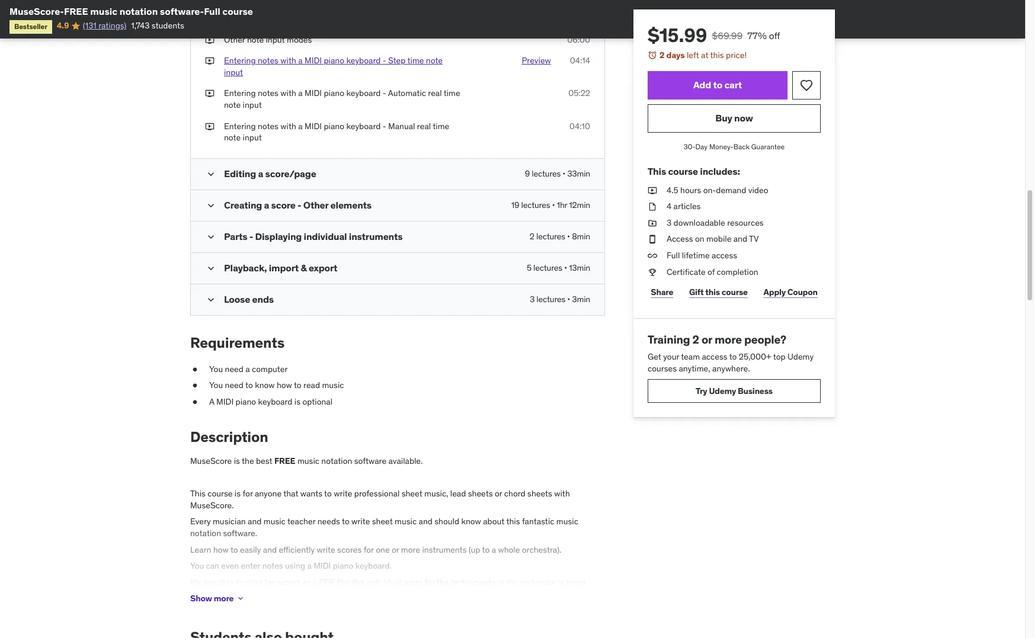 Task type: vqa. For each thing, say whether or not it's contained in the screenshot.
right months
no



Task type: describe. For each thing, give the bounding box(es) containing it.
0 horizontal spatial individual
[[304, 231, 347, 242]]

it's
[[190, 577, 201, 588]]

score/page
[[265, 168, 316, 180]]

input inside entering notes with a midi piano keyboard - manual real time note input
[[243, 132, 262, 143]]

need for a
[[225, 364, 244, 374]]

full lifetime access
[[667, 250, 738, 261]]

anytime,
[[679, 363, 711, 374]]

gift
[[690, 287, 704, 298]]

completion
[[717, 267, 759, 277]]

courses
[[648, 363, 677, 374]]

elements
[[331, 199, 372, 211]]

or right the one
[[392, 545, 399, 555]]

input inside entering notes with a midi piano keyboard - step time note input
[[224, 67, 243, 78]]

you need to know how to read music
[[209, 380, 344, 391]]

and left should
[[419, 517, 433, 527]]

using
[[285, 561, 305, 572]]

midi right a
[[216, 397, 234, 407]]

training 2 or more people? get your team access to 25,000+ top udemy courses anytime, anywhere.
[[648, 333, 814, 374]]

you for you need to know how to read music
[[209, 380, 223, 391]]

show
[[190, 593, 212, 604]]

more inside this course is for anyone that wants to write professional sheet music, lead sheets or chord sheets with musescore. every musician and music teacher needs to write sheet music and should know about this fantastic music notation software. learn how to easily and efficiently write scores for one or more instruments (up to a whole orchestra). you can even enter notes using a midi piano keyboard. it's possible to print (or export as a pdf file) the individual parts for the instruments in the orchestra or band.
[[401, 545, 420, 555]]

$69.99
[[712, 30, 743, 42]]

0 horizontal spatial sheet
[[372, 517, 393, 527]]

notes for entering notes with a midi piano keyboard - manual real time note input
[[258, 121, 279, 131]]

30-day money-back guarantee
[[684, 142, 785, 151]]

to inside add to cart button
[[714, 79, 723, 91]]

1 vertical spatial full
[[667, 250, 680, 261]]

now
[[735, 112, 754, 124]]

0 vertical spatial this
[[711, 50, 724, 60]]

apply coupon
[[764, 287, 818, 298]]

small image for creating
[[205, 200, 217, 212]]

entering notes with a midi piano keyboard - manual real time note input
[[224, 121, 450, 143]]

on-
[[704, 185, 716, 195]]

1 horizontal spatial how
[[277, 380, 292, 391]]

1,743
[[131, 20, 150, 31]]

file)
[[337, 577, 350, 588]]

professional
[[355, 489, 400, 499]]

• left 3min
[[568, 294, 571, 305]]

business
[[738, 386, 773, 397]]

score
[[271, 199, 296, 211]]

to left read
[[294, 380, 302, 391]]

lectures right 9
[[532, 168, 561, 179]]

as
[[302, 577, 311, 588]]

share button
[[648, 281, 677, 304]]

0 vertical spatial write
[[334, 489, 353, 499]]

automatic
[[388, 88, 426, 99]]

articles
[[674, 201, 701, 212]]

alarm image
[[648, 50, 658, 60]]

software-
[[160, 5, 204, 17]]

the left best
[[242, 456, 254, 467]]

instruments down elements
[[349, 231, 403, 242]]

a left score
[[264, 199, 269, 211]]

buy now
[[716, 112, 754, 124]]

note inside entering notes with a midi piano keyboard - step time note input
[[426, 55, 443, 66]]

or left band. on the right bottom
[[558, 577, 565, 588]]

a inside entering notes with a midi piano keyboard - manual real time note input
[[298, 121, 303, 131]]

1 vertical spatial notation
[[322, 456, 352, 467]]

buy now button
[[648, 104, 821, 133]]

12min
[[569, 200, 591, 210]]

music left teacher
[[264, 517, 286, 527]]

9
[[525, 168, 530, 179]]

instruments inside button
[[253, 13, 297, 24]]

instruments down should
[[422, 545, 467, 555]]

3 downloadable resources
[[667, 217, 764, 228]]

creating
[[224, 199, 262, 211]]

music up (131 ratings)
[[90, 5, 118, 17]]

a inside entering notes with a midi piano keyboard - step time note input
[[298, 55, 303, 66]]

xsmall image for certificate of completion
[[648, 267, 658, 278]]

piano for manual
[[324, 121, 345, 131]]

how inside this course is for anyone that wants to write professional sheet music, lead sheets or chord sheets with musescore. every musician and music teacher needs to write sheet music and should know about this fantastic music notation software. learn how to easily and efficiently write scores for one or more instruments (up to a whole orchestra). you can even enter notes using a midi piano keyboard. it's possible to print (or export as a pdf file) the individual parts for the instruments in the orchestra or band.
[[213, 545, 229, 555]]

adding
[[224, 13, 251, 24]]

xsmall image inside show more button
[[236, 594, 246, 604]]

tablature
[[357, 13, 391, 24]]

lifetime
[[682, 250, 710, 261]]

0 vertical spatial full
[[204, 5, 220, 17]]

note inside entering notes with a midi piano keyboard - automatic real time note input
[[224, 100, 241, 110]]

time for manual
[[433, 121, 450, 131]]

xsmall image for full lifetime access
[[648, 250, 658, 262]]

2 sheets from the left
[[528, 489, 553, 499]]

a left computer
[[246, 364, 250, 374]]

30-
[[684, 142, 696, 151]]

0 vertical spatial is
[[295, 397, 301, 407]]

and right easily
[[263, 545, 277, 555]]

the right parts
[[437, 577, 449, 588]]

musescore-
[[9, 5, 64, 17]]

back
[[734, 142, 750, 151]]

more inside training 2 or more people? get your team access to 25,000+ top udemy courses anytime, anywhere.
[[715, 333, 742, 347]]

chord
[[505, 489, 526, 499]]

to right needs
[[342, 517, 350, 527]]

5
[[527, 263, 532, 273]]

a right using
[[307, 561, 312, 572]]

show more
[[190, 593, 234, 604]]

share
[[651, 287, 674, 298]]

get
[[648, 352, 662, 362]]

4 articles
[[667, 201, 701, 212]]

editing
[[224, 168, 256, 180]]

05:22
[[569, 88, 591, 99]]

to down 'you need a computer'
[[245, 380, 253, 391]]

1,743 students
[[131, 20, 184, 31]]

2 for 2 lectures • 8min
[[530, 231, 535, 242]]

$15.99 $69.99 77% off
[[648, 23, 781, 47]]

is inside this course is for anyone that wants to write professional sheet music, lead sheets or chord sheets with musescore. every musician and music teacher needs to write sheet music and should know about this fantastic music notation software. learn how to easily and efficiently write scores for one or more instruments (up to a whole orchestra). you can even enter notes using a midi piano keyboard. it's possible to print (or export as a pdf file) the individual parts for the instruments in the orchestra or band.
[[235, 489, 241, 499]]

2 vertical spatial write
[[317, 545, 335, 555]]

loose ends
[[224, 293, 274, 305]]

a inside entering notes with a midi piano keyboard - automatic real time note input
[[298, 88, 303, 99]]

xsmall image for access on mobile and tv
[[648, 234, 658, 245]]

guitar
[[334, 13, 355, 24]]

apply coupon button
[[761, 281, 821, 304]]

band.
[[567, 577, 588, 588]]

3 for 3 lectures • 3min
[[530, 294, 535, 305]]

course down completion
[[722, 287, 748, 298]]

xsmall image for you need a computer
[[190, 364, 200, 375]]

your
[[664, 352, 680, 362]]

every
[[190, 517, 211, 527]]

or left chord
[[495, 489, 503, 499]]

loose
[[224, 293, 250, 305]]

whole
[[498, 545, 520, 555]]

day
[[696, 142, 708, 151]]

course up other note input modes at left
[[223, 5, 253, 17]]

and left "tv"
[[734, 234, 748, 245]]

& for instruments
[[299, 13, 304, 24]]

- for automatic
[[383, 88, 386, 99]]

off
[[770, 30, 781, 42]]

midi inside this course is for anyone that wants to write professional sheet music, lead sheets or chord sheets with musescore. every musician and music teacher needs to write sheet music and should know about this fantastic music notation software. learn how to easily and efficiently write scores for one or more instruments (up to a whole orchestra). you can even enter notes using a midi piano keyboard. it's possible to print (or export as a pdf file) the individual parts for the instruments in the orchestra or band.
[[314, 561, 331, 572]]

• left 33min
[[563, 168, 566, 179]]

keyboard down you need to know how to read music
[[258, 397, 293, 407]]

$15.99
[[648, 23, 708, 47]]

displaying
[[255, 231, 302, 242]]

musescore-free music notation software-full course
[[9, 5, 253, 17]]

a left whole
[[492, 545, 496, 555]]

hours
[[681, 185, 702, 195]]

25,000+
[[739, 352, 772, 362]]

access inside training 2 or more people? get your team access to 25,000+ top udemy courses anytime, anywhere.
[[702, 352, 728, 362]]

midi for manual
[[305, 121, 322, 131]]

1 vertical spatial write
[[352, 517, 370, 527]]

• for export
[[565, 263, 568, 273]]

top
[[774, 352, 786, 362]]

small image for parts
[[205, 231, 217, 243]]

music right read
[[322, 380, 344, 391]]

in
[[498, 577, 504, 588]]

1 vertical spatial for
[[364, 545, 374, 555]]

3 lectures • 3min
[[530, 294, 591, 305]]

mobile
[[707, 234, 732, 245]]

orchestra
[[520, 577, 556, 588]]

1 sheets from the left
[[468, 489, 493, 499]]

downloadable
[[674, 217, 726, 228]]

with for entering notes with a midi piano keyboard - automatic real time note input
[[281, 88, 296, 99]]

gift this course link
[[686, 281, 751, 304]]

with for entering notes with a midi piano keyboard - step time note input
[[281, 55, 296, 66]]

add
[[694, 79, 712, 91]]

efficiently
[[279, 545, 315, 555]]

2 inside training 2 or more people? get your team access to 25,000+ top udemy courses anytime, anywhere.
[[693, 333, 700, 347]]

you inside this course is for anyone that wants to write professional sheet music, lead sheets or chord sheets with musescore. every musician and music teacher needs to write sheet music and should know about this fantastic music notation software. learn how to easily and efficiently write scores for one or more instruments (up to a whole orchestra). you can even enter notes using a midi piano keyboard. it's possible to print (or export as a pdf file) the individual parts for the instruments in the orchestra or band.
[[190, 561, 204, 572]]

xsmall image for 4.5 hours on-demand video
[[648, 185, 658, 196]]

money-
[[710, 142, 734, 151]]

you for you need a computer
[[209, 364, 223, 374]]

music up wants at the left of page
[[298, 456, 320, 467]]

time inside entering notes with a midi piano keyboard - step time note input
[[408, 55, 424, 66]]

with for entering notes with a midi piano keyboard - manual real time note input
[[281, 121, 296, 131]]

software
[[354, 456, 387, 467]]

to inside training 2 or more people? get your team access to 25,000+ top udemy courses anytime, anywhere.
[[730, 352, 737, 362]]

& for import
[[301, 262, 307, 274]]

• for -
[[552, 200, 555, 210]]

import
[[269, 262, 299, 274]]

the right file)
[[352, 577, 365, 588]]

time for automatic
[[444, 88, 461, 99]]

step
[[388, 55, 406, 66]]

access
[[667, 234, 694, 245]]

9 lectures • 33min
[[525, 168, 591, 179]]

input inside entering notes with a midi piano keyboard - automatic real time note input
[[243, 100, 262, 110]]

you need a computer
[[209, 364, 288, 374]]

1 vertical spatial this
[[706, 287, 720, 298]]

0 vertical spatial access
[[712, 250, 738, 261]]

with inside this course is for anyone that wants to write professional sheet music, lead sheets or chord sheets with musescore. every musician and music teacher needs to write sheet music and should know about this fantastic music notation software. learn how to easily and efficiently write scores for one or more instruments (up to a whole orchestra). you can even enter notes using a midi piano keyboard. it's possible to print (or export as a pdf file) the individual parts for the instruments in the orchestra or band.
[[555, 489, 570, 499]]

to left easily
[[231, 545, 238, 555]]

instruments left 'in'
[[451, 577, 496, 588]]

and up software.
[[248, 517, 262, 527]]

days
[[667, 50, 685, 60]]



Task type: locate. For each thing, give the bounding box(es) containing it.
1 vertical spatial more
[[401, 545, 420, 555]]

2 vertical spatial is
[[235, 489, 241, 499]]

3 for 3 downloadable resources
[[667, 217, 672, 228]]

2 vertical spatial time
[[433, 121, 450, 131]]

1 vertical spatial is
[[234, 456, 240, 467]]

individual down keyboard.
[[367, 577, 402, 588]]

individual
[[304, 231, 347, 242], [367, 577, 402, 588]]

access up anywhere.
[[702, 352, 728, 362]]

1 vertical spatial individual
[[367, 577, 402, 588]]

piano down entering notes with a midi piano keyboard - automatic real time note input on the top of the page
[[324, 121, 345, 131]]

0 vertical spatial notation
[[120, 5, 158, 17]]

real inside entering notes with a midi piano keyboard - manual real time note input
[[417, 121, 431, 131]]

1 horizontal spatial sheets
[[528, 489, 553, 499]]

1 vertical spatial other
[[303, 199, 329, 211]]

2 vertical spatial 2
[[693, 333, 700, 347]]

lectures left 3min
[[537, 294, 566, 305]]

- left manual
[[383, 121, 386, 131]]

music,
[[425, 489, 449, 499]]

time inside entering notes with a midi piano keyboard - manual real time note input
[[433, 121, 450, 131]]

wants
[[301, 489, 323, 499]]

2 horizontal spatial more
[[715, 333, 742, 347]]

to left print
[[236, 577, 244, 588]]

1 vertical spatial access
[[702, 352, 728, 362]]

real right automatic
[[428, 88, 442, 99]]

1 vertical spatial how
[[213, 545, 229, 555]]

bestseller
[[14, 22, 47, 31]]

how up the a midi piano keyboard is optional
[[277, 380, 292, 391]]

1 horizontal spatial 3
[[667, 217, 672, 228]]

other up parts - displaying individual instruments
[[303, 199, 329, 211]]

1 vertical spatial this
[[190, 489, 206, 499]]

keyboard for step
[[347, 55, 381, 66]]

time right step
[[408, 55, 424, 66]]

real for manual
[[417, 121, 431, 131]]

small image
[[205, 168, 217, 180], [205, 231, 217, 243], [205, 263, 217, 274]]

0 vertical spatial 3
[[667, 217, 672, 228]]

- inside entering notes with a midi piano keyboard - step time note input
[[383, 55, 386, 66]]

xsmall image
[[205, 34, 215, 46], [205, 121, 215, 132], [648, 185, 658, 196], [648, 201, 658, 213], [648, 217, 658, 229], [648, 234, 658, 245], [648, 250, 658, 262], [648, 267, 658, 278], [190, 364, 200, 375], [190, 397, 200, 408], [236, 594, 246, 604]]

course inside this course is for anyone that wants to write professional sheet music, lead sheets or chord sheets with musescore. every musician and music teacher needs to write sheet music and should know about this fantastic music notation software. learn how to easily and efficiently write scores for one or more instruments (up to a whole orchestra). you can even enter notes using a midi piano keyboard. it's possible to print (or export as a pdf file) the individual parts for the instruments in the orchestra or band.
[[208, 489, 233, 499]]

enter
[[241, 561, 260, 572]]

midi inside entering notes with a midi piano keyboard - manual real time note input
[[305, 121, 322, 131]]

certificate of completion
[[667, 267, 759, 277]]

4
[[667, 201, 672, 212]]

2 vertical spatial this
[[507, 517, 520, 527]]

small image for editing
[[205, 168, 217, 180]]

lectures for individual
[[537, 231, 566, 242]]

parts
[[404, 577, 423, 588]]

entering for entering notes with a midi piano keyboard - automatic real time note input
[[224, 88, 256, 99]]

0 horizontal spatial 2
[[530, 231, 535, 242]]

more inside button
[[214, 593, 234, 604]]

the
[[242, 456, 254, 467], [352, 577, 365, 588], [437, 577, 449, 588], [506, 577, 518, 588]]

this for this course is for anyone that wants to write professional sheet music, lead sheets or chord sheets with musescore. every musician and music teacher needs to write sheet music and should know about this fantastic music notation software. learn how to easily and efficiently write scores for one or more instruments (up to a whole orchestra). you can even enter notes using a midi piano keyboard. it's possible to print (or export as a pdf file) the individual parts for the instruments in the orchestra or band.
[[190, 489, 206, 499]]

1 vertical spatial 3
[[530, 294, 535, 305]]

other
[[224, 34, 245, 45], [303, 199, 329, 211]]

is left optional
[[295, 397, 301, 407]]

2 for 2 days left at this price!
[[660, 50, 665, 60]]

midi for automatic
[[305, 88, 322, 99]]

- left automatic
[[383, 88, 386, 99]]

0 vertical spatial entering
[[224, 55, 256, 66]]

0 horizontal spatial for
[[243, 489, 253, 499]]

to left "cart"
[[714, 79, 723, 91]]

0 vertical spatial need
[[225, 364, 244, 374]]

this for this course includes:
[[648, 166, 667, 178]]

2 up team
[[693, 333, 700, 347]]

0 vertical spatial know
[[255, 380, 275, 391]]

xsmall image for a midi piano keyboard is optional
[[190, 397, 200, 408]]

1 vertical spatial time
[[444, 88, 461, 99]]

midi inside entering notes with a midi piano keyboard - step time note input
[[305, 55, 322, 66]]

midi for step
[[305, 55, 322, 66]]

lectures for -
[[522, 200, 550, 210]]

2 small image from the top
[[205, 294, 217, 306]]

for left the one
[[364, 545, 374, 555]]

piano for automatic
[[324, 88, 345, 99]]

& inside button
[[299, 13, 304, 24]]

scores
[[337, 545, 362, 555]]

full down access
[[667, 250, 680, 261]]

1 need from the top
[[225, 364, 244, 374]]

keyboard inside entering notes with a midi piano keyboard - manual real time note input
[[347, 121, 381, 131]]

is
[[295, 397, 301, 407], [234, 456, 240, 467], [235, 489, 241, 499]]

need down requirements
[[225, 364, 244, 374]]

need down 'you need a computer'
[[225, 380, 244, 391]]

udemy inside training 2 or more people? get your team access to 25,000+ top udemy courses anytime, anywhere.
[[788, 352, 814, 362]]

0 vertical spatial real
[[428, 88, 442, 99]]

sheets right lead
[[468, 489, 493, 499]]

3min
[[573, 294, 591, 305]]

small image for playback,
[[205, 263, 217, 274]]

4.5
[[667, 185, 679, 195]]

learn
[[190, 545, 211, 555]]

access
[[712, 250, 738, 261], [702, 352, 728, 362]]

other note input modes
[[224, 34, 312, 45]]

0 vertical spatial free
[[64, 5, 88, 17]]

2 horizontal spatial 2
[[693, 333, 700, 347]]

musescore
[[190, 456, 232, 467]]

time right manual
[[433, 121, 450, 131]]

more down the possible
[[214, 593, 234, 604]]

1 vertical spatial small image
[[205, 231, 217, 243]]

1 vertical spatial 2
[[530, 231, 535, 242]]

2 vertical spatial you
[[190, 561, 204, 572]]

a right editing
[[258, 168, 263, 180]]

0 horizontal spatial export
[[277, 577, 300, 588]]

0 horizontal spatial notation
[[120, 5, 158, 17]]

1 vertical spatial export
[[277, 577, 300, 588]]

add to cart
[[694, 79, 742, 91]]

piano inside this course is for anyone that wants to write professional sheet music, lead sheets or chord sheets with musescore. every musician and music teacher needs to write sheet music and should know about this fantastic music notation software. learn how to easily and efficiently write scores for one or more instruments (up to a whole orchestra). you can even enter notes using a midi piano keyboard. it's possible to print (or export as a pdf file) the individual parts for the instruments in the orchestra or band.
[[333, 561, 354, 572]]

piano inside entering notes with a midi piano keyboard - automatic real time note input
[[324, 88, 345, 99]]

0 horizontal spatial other
[[224, 34, 245, 45]]

entering inside entering notes with a midi piano keyboard - automatic real time note input
[[224, 88, 256, 99]]

to right wants at the left of page
[[324, 489, 332, 499]]

buy
[[716, 112, 733, 124]]

includes:
[[700, 166, 741, 178]]

1 horizontal spatial know
[[462, 517, 481, 527]]

1 horizontal spatial more
[[401, 545, 420, 555]]

access on mobile and tv
[[667, 234, 759, 245]]

keyboard inside entering notes with a midi piano keyboard - step time note input
[[347, 55, 381, 66]]

small image left creating
[[205, 200, 217, 212]]

2 need from the top
[[225, 380, 244, 391]]

with down modes
[[281, 55, 296, 66]]

description
[[190, 428, 268, 447]]

2 vertical spatial more
[[214, 593, 234, 604]]

a down modes
[[298, 55, 303, 66]]

- inside entering notes with a midi piano keyboard - automatic real time note input
[[383, 88, 386, 99]]

a down entering notes with a midi piano keyboard - step time note input
[[298, 88, 303, 99]]

a right as
[[313, 577, 317, 588]]

notation inside this course is for anyone that wants to write professional sheet music, lead sheets or chord sheets with musescore. every musician and music teacher needs to write sheet music and should know about this fantastic music notation software. learn how to easily and efficiently write scores for one or more instruments (up to a whole orchestra). you can even enter notes using a midi piano keyboard. it's possible to print (or export as a pdf file) the individual parts for the instruments in the orchestra or band.
[[190, 528, 221, 539]]

piano inside entering notes with a midi piano keyboard - step time note input
[[324, 55, 345, 66]]

0 vertical spatial sheet
[[402, 489, 423, 499]]

video
[[749, 185, 769, 195]]

& right 'import'
[[301, 262, 307, 274]]

1 horizontal spatial for
[[364, 545, 374, 555]]

wishlist image
[[800, 78, 814, 92]]

midi up pdf
[[314, 561, 331, 572]]

of
[[708, 267, 715, 277]]

notation up the 1,743
[[120, 5, 158, 17]]

a
[[298, 55, 303, 66], [298, 88, 303, 99], [298, 121, 303, 131], [258, 168, 263, 180], [264, 199, 269, 211], [246, 364, 250, 374], [492, 545, 496, 555], [307, 561, 312, 572], [313, 577, 317, 588]]

entering inside entering notes with a midi piano keyboard - manual real time note input
[[224, 121, 256, 131]]

fantastic
[[522, 517, 555, 527]]

1 vertical spatial free
[[274, 456, 296, 467]]

free up 4.9
[[64, 5, 88, 17]]

3 down the 4
[[667, 217, 672, 228]]

(131
[[83, 20, 97, 31]]

or inside training 2 or more people? get your team access to 25,000+ top udemy courses anytime, anywhere.
[[702, 333, 713, 347]]

sheets right chord
[[528, 489, 553, 499]]

xsmall image
[[205, 13, 215, 25], [205, 55, 215, 67], [205, 88, 215, 100], [190, 380, 200, 392]]

notation left software
[[322, 456, 352, 467]]

04:14
[[570, 55, 591, 66]]

- for step
[[383, 55, 386, 66]]

real right manual
[[417, 121, 431, 131]]

0 vertical spatial this
[[648, 166, 667, 178]]

0 vertical spatial time
[[408, 55, 424, 66]]

0 horizontal spatial how
[[213, 545, 229, 555]]

udemy
[[788, 352, 814, 362], [709, 386, 737, 397]]

keyboard for manual
[[347, 121, 381, 131]]

1 horizontal spatial export
[[309, 262, 338, 274]]

sheet left music,
[[402, 489, 423, 499]]

tv
[[750, 234, 759, 245]]

2 horizontal spatial for
[[425, 577, 435, 588]]

lectures for export
[[534, 263, 563, 273]]

notes inside entering notes with a midi piano keyboard - automatic real time note input
[[258, 88, 279, 99]]

free
[[64, 5, 88, 17], [274, 456, 296, 467]]

music right fantastic
[[557, 517, 579, 527]]

music down professional
[[395, 517, 417, 527]]

need for to
[[225, 380, 244, 391]]

keyboard for automatic
[[347, 88, 381, 99]]

1 vertical spatial you
[[209, 380, 223, 391]]

33min
[[568, 168, 591, 179]]

1 horizontal spatial free
[[274, 456, 296, 467]]

instruments
[[253, 13, 297, 24], [349, 231, 403, 242], [422, 545, 467, 555], [451, 577, 496, 588]]

write left scores
[[317, 545, 335, 555]]

0 vertical spatial export
[[309, 262, 338, 274]]

notes inside entering notes with a midi piano keyboard - step time note input
[[258, 55, 279, 66]]

adding instruments & adding guitar tablature
[[224, 13, 391, 24]]

add to cart button
[[648, 71, 788, 99]]

keyboard inside entering notes with a midi piano keyboard - automatic real time note input
[[347, 88, 381, 99]]

1 horizontal spatial notation
[[190, 528, 221, 539]]

individual down elements
[[304, 231, 347, 242]]

0 horizontal spatial this
[[190, 489, 206, 499]]

piano down 'you need a computer'
[[236, 397, 256, 407]]

2 vertical spatial entering
[[224, 121, 256, 131]]

2 horizontal spatial notation
[[322, 456, 352, 467]]

- for manual
[[383, 121, 386, 131]]

small image left parts
[[205, 231, 217, 243]]

2 vertical spatial small image
[[205, 263, 217, 274]]

export down parts - displaying individual instruments
[[309, 262, 338, 274]]

sheet up the one
[[372, 517, 393, 527]]

for
[[243, 489, 253, 499], [364, 545, 374, 555], [425, 577, 435, 588]]

possible
[[203, 577, 234, 588]]

- inside entering notes with a midi piano keyboard - manual real time note input
[[383, 121, 386, 131]]

or up anytime,
[[702, 333, 713, 347]]

small image left playback,
[[205, 263, 217, 274]]

this course includes:
[[648, 166, 741, 178]]

course up 'hours'
[[669, 166, 698, 178]]

lectures left 8min
[[537, 231, 566, 242]]

students
[[152, 20, 184, 31]]

1 vertical spatial small image
[[205, 294, 217, 306]]

2 vertical spatial notation
[[190, 528, 221, 539]]

entering notes with a midi piano keyboard - automatic real time note input
[[224, 88, 461, 110]]

notes for entering notes with a midi piano keyboard - automatic real time note input
[[258, 88, 279, 99]]

course up musescore.
[[208, 489, 233, 499]]

try udemy business link
[[648, 380, 821, 403]]

2 up 5
[[530, 231, 535, 242]]

1 horizontal spatial other
[[303, 199, 329, 211]]

export inside this course is for anyone that wants to write professional sheet music, lead sheets or chord sheets with musescore. every musician and music teacher needs to write sheet music and should know about this fantastic music notation software. learn how to easily and efficiently write scores for one or more instruments (up to a whole orchestra). you can even enter notes using a midi piano keyboard. it's possible to print (or export as a pdf file) the individual parts for the instruments in the orchestra or band.
[[277, 577, 300, 588]]

1 horizontal spatial full
[[667, 250, 680, 261]]

piano up entering notes with a midi piano keyboard - automatic real time note input on the top of the page
[[324, 55, 345, 66]]

• left the 13min
[[565, 263, 568, 273]]

0 horizontal spatial 3
[[530, 294, 535, 305]]

• for individual
[[567, 231, 570, 242]]

xsmall image for 3 downloadable resources
[[648, 217, 658, 229]]

apply
[[764, 287, 786, 298]]

small image
[[205, 200, 217, 212], [205, 294, 217, 306]]

- right parts
[[250, 231, 253, 242]]

piano inside entering notes with a midi piano keyboard - manual real time note input
[[324, 121, 345, 131]]

udemy right top
[[788, 352, 814, 362]]

midi inside entering notes with a midi piano keyboard - automatic real time note input
[[305, 88, 322, 99]]

0 vertical spatial individual
[[304, 231, 347, 242]]

more right the one
[[401, 545, 420, 555]]

export down using
[[277, 577, 300, 588]]

computer
[[252, 364, 288, 374]]

keyboard.
[[356, 561, 392, 572]]

0 horizontal spatial know
[[255, 380, 275, 391]]

with inside entering notes with a midi piano keyboard - manual real time note input
[[281, 121, 296, 131]]

note inside entering notes with a midi piano keyboard - manual real time note input
[[224, 132, 241, 143]]

2 entering from the top
[[224, 88, 256, 99]]

1 vertical spatial entering
[[224, 88, 256, 99]]

19
[[512, 200, 520, 210]]

1 vertical spatial &
[[301, 262, 307, 274]]

midi down entering notes with a midi piano keyboard - step time note input
[[305, 88, 322, 99]]

2 vertical spatial for
[[425, 577, 435, 588]]

for left 'anyone'
[[243, 489, 253, 499]]

1 horizontal spatial udemy
[[788, 352, 814, 362]]

real for automatic
[[428, 88, 442, 99]]

keyboard down entering notes with a midi piano keyboard - step time note input 'button'
[[347, 88, 381, 99]]

show more button
[[190, 587, 246, 611]]

0 vertical spatial other
[[224, 34, 245, 45]]

13min
[[569, 263, 591, 273]]

to right (up
[[482, 545, 490, 555]]

0 horizontal spatial more
[[214, 593, 234, 604]]

- right score
[[298, 199, 302, 211]]

(up
[[469, 545, 481, 555]]

0 vertical spatial 2
[[660, 50, 665, 60]]

real inside entering notes with a midi piano keyboard - automatic real time note input
[[428, 88, 442, 99]]

3 small image from the top
[[205, 263, 217, 274]]

0 vertical spatial &
[[299, 13, 304, 24]]

free right best
[[274, 456, 296, 467]]

this right "about"
[[507, 517, 520, 527]]

is down description
[[234, 456, 240, 467]]

cart
[[725, 79, 742, 91]]

1 horizontal spatial sheet
[[402, 489, 423, 499]]

people?
[[745, 333, 787, 347]]

the right 'in'
[[506, 577, 518, 588]]

xsmall image for 4 articles
[[648, 201, 658, 213]]

0 vertical spatial more
[[715, 333, 742, 347]]

this inside this course is for anyone that wants to write professional sheet music, lead sheets or chord sheets with musescore. every musician and music teacher needs to write sheet music and should know about this fantastic music notation software. learn how to easily and efficiently write scores for one or more instruments (up to a whole orchestra). you can even enter notes using a midi piano keyboard. it's possible to print (or export as a pdf file) the individual parts for the instruments in the orchestra or band.
[[190, 489, 206, 499]]

piano for step
[[324, 55, 345, 66]]

notes inside entering notes with a midi piano keyboard - manual real time note input
[[258, 121, 279, 131]]

small image left editing
[[205, 168, 217, 180]]

musescore is the best free music notation software available.
[[190, 456, 423, 467]]

1 horizontal spatial this
[[648, 166, 667, 178]]

access down mobile in the right of the page
[[712, 250, 738, 261]]

small image for loose
[[205, 294, 217, 306]]

this inside this course is for anyone that wants to write professional sheet music, lead sheets or chord sheets with musescore. every musician and music teacher needs to write sheet music and should know about this fantastic music notation software. learn how to easily and efficiently write scores for one or more instruments (up to a whole orchestra). you can even enter notes using a midi piano keyboard. it's possible to print (or export as a pdf file) the individual parts for the instruments in the orchestra or band.
[[507, 517, 520, 527]]

available.
[[389, 456, 423, 467]]

individual inside this course is for anyone that wants to write professional sheet music, lead sheets or chord sheets with musescore. every musician and music teacher needs to write sheet music and should know about this fantastic music notation software. learn how to easily and efficiently write scores for one or more instruments (up to a whole orchestra). you can even enter notes using a midi piano keyboard. it's possible to print (or export as a pdf file) the individual parts for the instruments in the orchestra or band.
[[367, 577, 402, 588]]

time inside entering notes with a midi piano keyboard - automatic real time note input
[[444, 88, 461, 99]]

0 vertical spatial udemy
[[788, 352, 814, 362]]

write
[[334, 489, 353, 499], [352, 517, 370, 527], [317, 545, 335, 555]]

midi down entering notes with a midi piano keyboard - automatic real time note input on the top of the page
[[305, 121, 322, 131]]

note
[[247, 34, 264, 45], [426, 55, 443, 66], [224, 100, 241, 110], [224, 132, 241, 143]]

sheet
[[402, 489, 423, 499], [372, 517, 393, 527]]

0 vertical spatial small image
[[205, 200, 217, 212]]

notes for entering notes with a midi piano keyboard - step time note input
[[258, 55, 279, 66]]

2 lectures • 8min
[[530, 231, 591, 242]]

demand
[[716, 185, 747, 195]]

adding
[[306, 13, 332, 24]]

1 small image from the top
[[205, 168, 217, 180]]

1 vertical spatial real
[[417, 121, 431, 131]]

3 entering from the top
[[224, 121, 256, 131]]

0 horizontal spatial full
[[204, 5, 220, 17]]

manual
[[388, 121, 415, 131]]

know down computer
[[255, 380, 275, 391]]

know left "about"
[[462, 517, 481, 527]]

udemy right try
[[709, 386, 737, 397]]

1 horizontal spatial individual
[[367, 577, 402, 588]]

entering for entering notes with a midi piano keyboard - step time note input
[[224, 55, 256, 66]]

19 lectures • 1hr 12min
[[512, 200, 591, 210]]

at
[[702, 50, 709, 60]]

with inside entering notes with a midi piano keyboard - step time note input
[[281, 55, 296, 66]]

software.
[[223, 528, 257, 539]]

entering notes with a midi piano keyboard - step time note input button
[[224, 55, 461, 78]]

2 small image from the top
[[205, 231, 217, 243]]

3 down 5
[[530, 294, 535, 305]]

1 vertical spatial sheet
[[372, 517, 393, 527]]

0 vertical spatial how
[[277, 380, 292, 391]]

0 horizontal spatial udemy
[[709, 386, 737, 397]]

certificate
[[667, 267, 706, 277]]

midi
[[305, 55, 322, 66], [305, 88, 322, 99], [305, 121, 322, 131], [216, 397, 234, 407], [314, 561, 331, 572]]

easily
[[240, 545, 261, 555]]

0 vertical spatial small image
[[205, 168, 217, 180]]

creating a score - other elements
[[224, 199, 372, 211]]

entering for entering notes with a midi piano keyboard - manual real time note input
[[224, 121, 256, 131]]

0 horizontal spatial sheets
[[468, 489, 493, 499]]

0 vertical spatial for
[[243, 489, 253, 499]]

resources
[[728, 217, 764, 228]]

1 horizontal spatial 2
[[660, 50, 665, 60]]

0 horizontal spatial free
[[64, 5, 88, 17]]

0 vertical spatial you
[[209, 364, 223, 374]]

know inside this course is for anyone that wants to write professional sheet music, lead sheets or chord sheets with musescore. every musician and music teacher needs to write sheet music and should know about this fantastic music notation software. learn how to easily and efficiently write scores for one or more instruments (up to a whole orchestra). you can even enter notes using a midi piano keyboard. it's possible to print (or export as a pdf file) the individual parts for the instruments in the orchestra or band.
[[462, 517, 481, 527]]

with inside entering notes with a midi piano keyboard - automatic real time note input
[[281, 88, 296, 99]]

entering inside entering notes with a midi piano keyboard - step time note input
[[224, 55, 256, 66]]

1 entering from the top
[[224, 55, 256, 66]]

should
[[435, 517, 460, 527]]

1 vertical spatial need
[[225, 380, 244, 391]]

more up anywhere.
[[715, 333, 742, 347]]

editing a score/page
[[224, 168, 316, 180]]

1 small image from the top
[[205, 200, 217, 212]]

1 vertical spatial know
[[462, 517, 481, 527]]

ratings)
[[99, 20, 126, 31]]

full left adding
[[204, 5, 220, 17]]

• left 8min
[[567, 231, 570, 242]]

notes inside this course is for anyone that wants to write professional sheet music, lead sheets or chord sheets with musescore. every musician and music teacher needs to write sheet music and should know about this fantastic music notation software. learn how to easily and efficiently write scores for one or more instruments (up to a whole orchestra). you can even enter notes using a midi piano keyboard. it's possible to print (or export as a pdf file) the individual parts for the instruments in the orchestra or band.
[[262, 561, 283, 572]]

lectures right the 19
[[522, 200, 550, 210]]

other down adding
[[224, 34, 245, 45]]

2 right "alarm" image in the top of the page
[[660, 50, 665, 60]]

77%
[[748, 30, 767, 42]]

a
[[209, 397, 214, 407]]

try udemy business
[[696, 386, 773, 397]]

midi down modes
[[305, 55, 322, 66]]

1 vertical spatial udemy
[[709, 386, 737, 397]]



